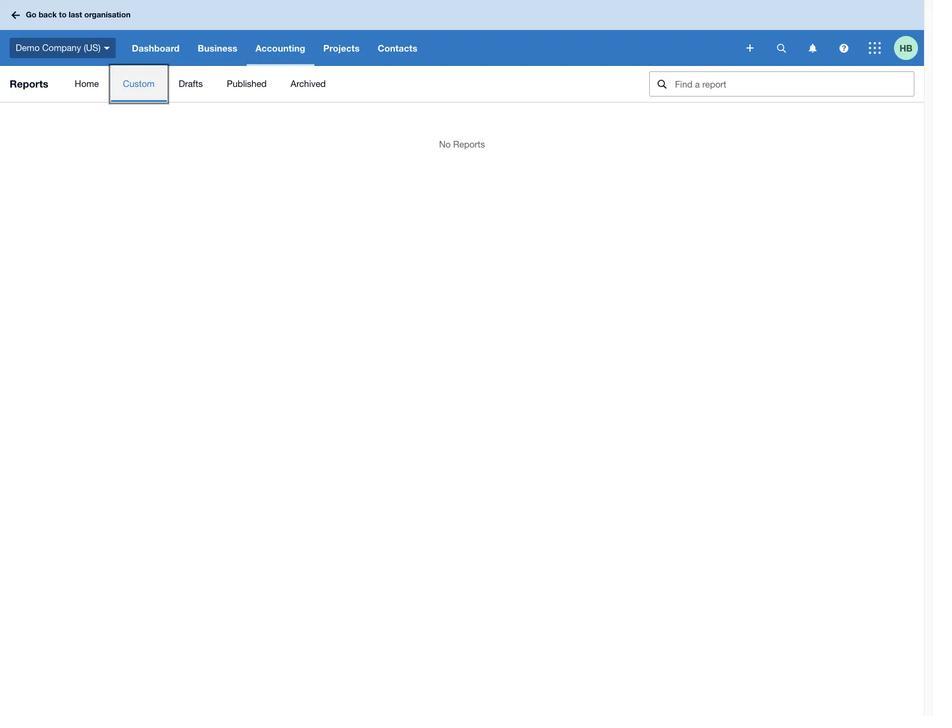 Task type: locate. For each thing, give the bounding box(es) containing it.
published
[[227, 79, 267, 89]]

1 vertical spatial reports
[[453, 139, 485, 149]]

0 horizontal spatial svg image
[[104, 47, 110, 50]]

demo company (us)
[[16, 42, 101, 53]]

banner
[[0, 0, 924, 66]]

navigation containing dashboard
[[123, 30, 738, 66]]

go back to last organisation
[[26, 10, 131, 19]]

banner containing hb
[[0, 0, 924, 66]]

reports right no
[[453, 139, 485, 149]]

Find a report text field
[[674, 72, 914, 96]]

contacts button
[[369, 30, 426, 66]]

reports
[[10, 77, 48, 90], [453, 139, 485, 149]]

no reports
[[439, 139, 485, 149]]

custom
[[123, 79, 155, 89]]

to
[[59, 10, 67, 19]]

1 horizontal spatial svg image
[[747, 44, 754, 52]]

home
[[75, 79, 99, 89]]

menu containing home
[[63, 66, 640, 102]]

(us)
[[84, 42, 101, 53]]

no
[[439, 139, 451, 149]]

accounting button
[[246, 30, 314, 66]]

demo company (us) button
[[0, 30, 123, 66]]

menu
[[63, 66, 640, 102]]

svg image
[[809, 44, 816, 53], [747, 44, 754, 52], [104, 47, 110, 50]]

navigation
[[123, 30, 738, 66]]

1 horizontal spatial reports
[[453, 139, 485, 149]]

custom menu item
[[111, 66, 167, 102]]

reports down the demo
[[10, 77, 48, 90]]

svg image
[[11, 11, 20, 19], [869, 42, 881, 54], [777, 44, 786, 53], [839, 44, 848, 53]]

business button
[[189, 30, 246, 66]]

None field
[[649, 71, 915, 97]]

last
[[69, 10, 82, 19]]

drafts link
[[167, 66, 215, 102]]

demo
[[16, 42, 40, 53]]

0 vertical spatial reports
[[10, 77, 48, 90]]



Task type: vqa. For each thing, say whether or not it's contained in the screenshot.
the bottom Reports
yes



Task type: describe. For each thing, give the bounding box(es) containing it.
projects button
[[314, 30, 369, 66]]

go back to last organisation link
[[7, 4, 138, 26]]

drafts
[[179, 79, 203, 89]]

home link
[[63, 66, 111, 102]]

business
[[198, 43, 237, 53]]

navigation inside banner
[[123, 30, 738, 66]]

organisation
[[84, 10, 131, 19]]

accounting
[[255, 43, 305, 53]]

dashboard
[[132, 43, 180, 53]]

projects
[[323, 43, 360, 53]]

go
[[26, 10, 36, 19]]

hb button
[[894, 30, 924, 66]]

dashboard link
[[123, 30, 189, 66]]

2 horizontal spatial svg image
[[809, 44, 816, 53]]

hb
[[900, 42, 913, 53]]

0 horizontal spatial reports
[[10, 77, 48, 90]]

custom link
[[111, 66, 167, 102]]

published link
[[215, 66, 279, 102]]

svg image inside go back to last organisation link
[[11, 11, 20, 19]]

archived link
[[279, 66, 338, 102]]

contacts
[[378, 43, 417, 53]]

svg image inside the "demo company (us)" popup button
[[104, 47, 110, 50]]

company
[[42, 42, 81, 53]]

back
[[39, 10, 57, 19]]

archived
[[291, 79, 326, 89]]



